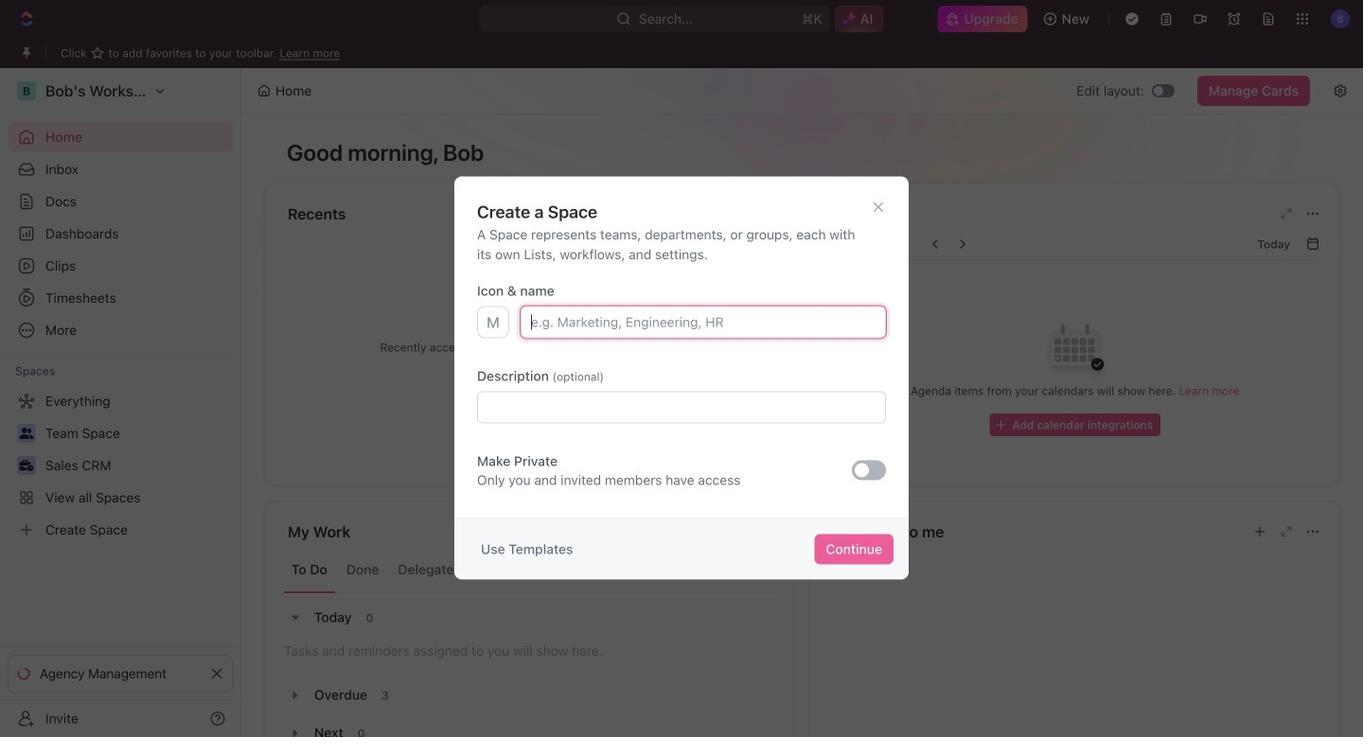 Task type: describe. For each thing, give the bounding box(es) containing it.
sidebar navigation
[[0, 68, 242, 738]]

e.g. Marketing, Engineering, HR field
[[521, 306, 887, 339]]

tree inside sidebar navigation
[[8, 386, 233, 546]]



Task type: vqa. For each thing, say whether or not it's contained in the screenshot.
off image on the right of the page
no



Task type: locate. For each thing, give the bounding box(es) containing it.
tab list
[[284, 547, 775, 594]]

dialog
[[455, 177, 909, 580]]

tree
[[8, 386, 233, 546]]

None field
[[477, 392, 887, 424]]

no recent items image
[[492, 276, 568, 351]]



